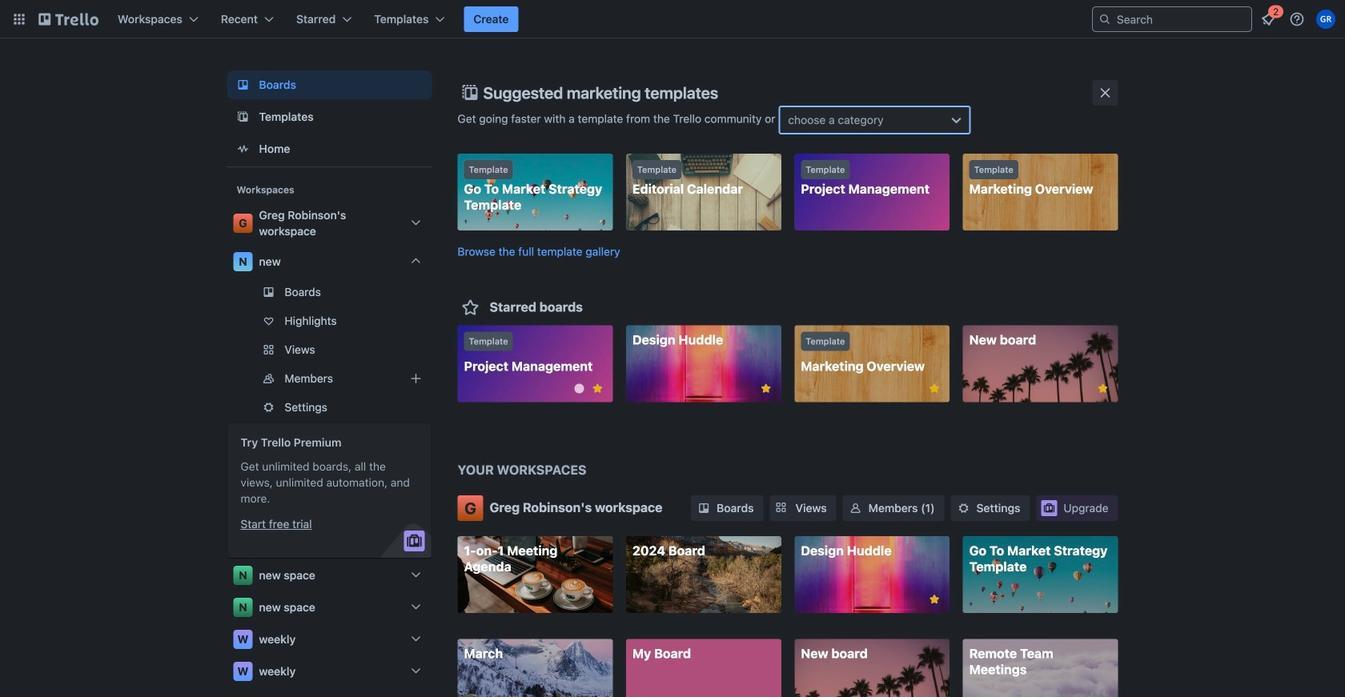 Task type: vqa. For each thing, say whether or not it's contained in the screenshot.
2nd sm icon from the right
yes



Task type: describe. For each thing, give the bounding box(es) containing it.
greg robinson (gregrobinson96) image
[[1317, 10, 1336, 29]]

0 vertical spatial click to unstar this board. it will be removed from your starred list. image
[[759, 382, 774, 396]]

2 sm image from the left
[[956, 501, 972, 517]]

back to home image
[[38, 6, 99, 32]]

sm image
[[696, 501, 712, 517]]

2 vertical spatial click to unstar this board. it will be removed from your starred list. image
[[928, 696, 942, 698]]

home image
[[234, 139, 253, 159]]

search image
[[1099, 13, 1112, 26]]

1 vertical spatial click to unstar this board. it will be removed from your starred list. image
[[928, 593, 942, 607]]

board image
[[234, 75, 253, 95]]

there is new activity on this board. image
[[575, 384, 584, 394]]

2 notifications image
[[1259, 10, 1278, 29]]



Task type: locate. For each thing, give the bounding box(es) containing it.
open information menu image
[[1290, 11, 1306, 27]]

1 horizontal spatial click to unstar this board. it will be removed from your starred list. image
[[928, 382, 942, 396]]

1 horizontal spatial sm image
[[956, 501, 972, 517]]

0 horizontal spatial click to unstar this board. it will be removed from your starred list. image
[[591, 382, 605, 396]]

template board image
[[234, 107, 253, 127]]

Search field
[[1112, 8, 1252, 30]]

click to unstar this board. it will be removed from your starred list. image
[[759, 382, 774, 396], [928, 593, 942, 607], [928, 696, 942, 698]]

0 horizontal spatial sm image
[[848, 501, 864, 517]]

primary element
[[0, 0, 1346, 38]]

1 click to unstar this board. it will be removed from your starred list. image from the left
[[591, 382, 605, 396]]

1 sm image from the left
[[848, 501, 864, 517]]

add image
[[407, 369, 426, 389]]

click to unstar this board. it will be removed from your starred list. image
[[591, 382, 605, 396], [928, 382, 942, 396]]

2 click to unstar this board. it will be removed from your starred list. image from the left
[[928, 382, 942, 396]]

sm image
[[848, 501, 864, 517], [956, 501, 972, 517]]



